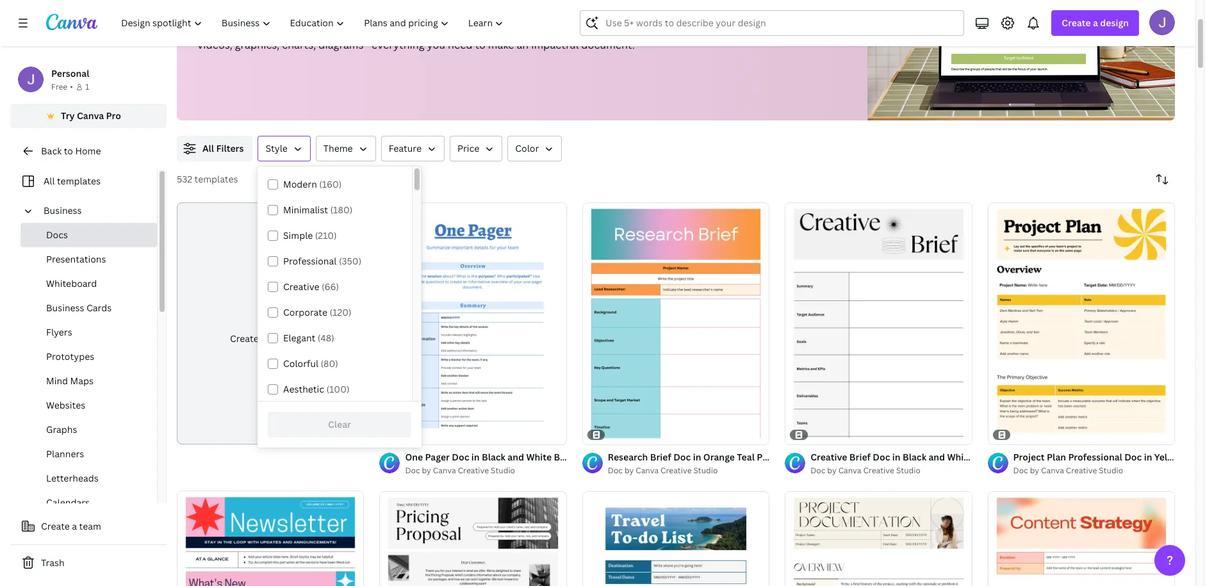 Task type: vqa. For each thing, say whether or not it's contained in the screenshot.
it
no



Task type: describe. For each thing, give the bounding box(es) containing it.
blank
[[268, 333, 292, 345]]

planners link
[[21, 442, 157, 467]]

research brief doc in orange teal pink soft pastels style doc by canva creative studio
[[608, 451, 854, 476]]

professional inside project plan professional doc in yellow black doc by canva creative studio
[[1069, 451, 1123, 464]]

graphics,
[[235, 38, 280, 52]]

2 by from the left
[[422, 465, 431, 476]]

in inside project plan professional doc in yellow black doc by canva creative studio
[[1145, 451, 1153, 464]]

prototypes link
[[21, 345, 157, 369]]

white
[[948, 451, 973, 464]]

and
[[929, 451, 946, 464]]

color
[[516, 142, 539, 154]]

create for create a blank doc
[[230, 333, 259, 345]]

canva inside button
[[77, 110, 104, 122]]

price button
[[450, 136, 503, 162]]

1
[[85, 81, 89, 92]]

videos,
[[197, 38, 233, 52]]

you
[[427, 38, 446, 52]]

create a blank doc element
[[177, 203, 364, 445]]

graphs
[[46, 424, 77, 436]]

top level navigation element
[[113, 10, 515, 36]]

modern
[[283, 178, 317, 190]]

elegant
[[283, 332, 316, 344]]

create a design button
[[1052, 10, 1140, 36]]

(66)
[[322, 281, 339, 293]]

trash link
[[10, 551, 167, 576]]

theme button
[[316, 136, 376, 162]]

doc by canva creative studio
[[405, 465, 515, 476]]

try
[[61, 110, 75, 122]]

presentations link
[[21, 247, 157, 272]]

business cards
[[46, 302, 112, 314]]

canva inside creative brief doc in black and white grey editorial style doc by canva creative studio
[[839, 465, 862, 476]]

creative (66)
[[283, 281, 339, 293]]

minimalist
[[283, 204, 328, 216]]

create a team
[[41, 520, 101, 533]]

letterheads
[[46, 472, 99, 485]]

(100)
[[327, 383, 350, 395]]

brief for research
[[650, 451, 672, 464]]

style inside button
[[266, 142, 288, 154]]

business for business cards
[[46, 302, 84, 314]]

try canva pro button
[[10, 104, 167, 128]]

doc by canva creative studio link for project
[[1014, 465, 1176, 478]]

aesthetic
[[283, 383, 324, 395]]

532
[[177, 173, 192, 185]]

home
[[75, 145, 101, 157]]

document.
[[582, 38, 635, 52]]

make
[[488, 38, 514, 52]]

need
[[448, 38, 473, 52]]

charts,
[[282, 38, 316, 52]]

all for all templates
[[44, 175, 55, 187]]

studio inside creative brief doc in black and white grey editorial style doc by canva creative studio
[[897, 465, 921, 476]]

colorful
[[283, 358, 319, 370]]

doc by canva creative studio link for creative
[[811, 465, 973, 478]]

theme
[[324, 142, 353, 154]]

business cards link
[[21, 296, 157, 320]]

impactful
[[531, 38, 579, 52]]

(48)
[[318, 332, 334, 344]]

whiteboard link
[[21, 272, 157, 296]]

mind
[[46, 375, 68, 387]]

(180)
[[330, 204, 353, 216]]

websites link
[[21, 394, 157, 418]]

pastels
[[799, 451, 830, 464]]

clear button
[[268, 412, 412, 438]]

black inside project plan professional doc in yellow black doc by canva creative studio
[[1185, 451, 1206, 464]]

documents
[[304, 21, 360, 35]]

creative brief doc in black and white grey editorial style doc by canva creative studio
[[811, 451, 1060, 476]]

1 with from the left
[[363, 21, 384, 35]]

calendars
[[46, 497, 90, 509]]

make
[[197, 21, 223, 35]]

2 doc by canva creative studio link from the left
[[405, 465, 567, 478]]

creative inside research brief doc in orange teal pink soft pastels style doc by canva creative studio
[[661, 465, 692, 476]]

canva inside make beautiful visual documents with canva docs. design docs templates with photos, videos, graphics, charts, diagrams—everything you need to make an impactful document.
[[386, 21, 417, 35]]

colorful (80)
[[283, 358, 338, 370]]

project plan professional doc in yellow black link
[[1014, 451, 1206, 465]]

project plan professional doc in yellow black friendly corporate style image
[[988, 202, 1176, 445]]

docs
[[46, 229, 68, 241]]

create a blank doc link
[[177, 203, 364, 445]]

a for blank
[[261, 333, 266, 345]]

create a blank doc
[[230, 333, 311, 345]]

back to home
[[41, 145, 101, 157]]

planners
[[46, 448, 84, 460]]

style button
[[258, 136, 311, 162]]

docs
[[486, 21, 509, 35]]

teal
[[737, 451, 755, 464]]

minimalist (180)
[[283, 204, 353, 216]]

all filters button
[[177, 136, 253, 162]]

letterheads link
[[21, 467, 157, 491]]

corporate
[[283, 306, 328, 319]]

corporate (120)
[[283, 306, 352, 319]]

templates inside make beautiful visual documents with canva docs. design docs templates with photos, videos, graphics, charts, diagrams—everything you need to make an impactful document.
[[512, 21, 562, 35]]

visual
[[273, 21, 302, 35]]

brief for creative
[[850, 451, 871, 464]]



Task type: locate. For each thing, give the bounding box(es) containing it.
a inside "button"
[[72, 520, 77, 533]]

2 horizontal spatial create
[[1062, 17, 1091, 29]]

flyers link
[[21, 320, 157, 345]]

price
[[458, 142, 480, 154]]

doc
[[294, 333, 311, 345], [674, 451, 691, 464], [873, 451, 891, 464], [1125, 451, 1142, 464], [608, 465, 623, 476], [405, 465, 420, 476], [811, 465, 826, 476], [1014, 465, 1029, 476]]

in inside research brief doc in orange teal pink soft pastels style doc by canva creative studio
[[693, 451, 702, 464]]

creative inside project plan professional doc in yellow black doc by canva creative studio
[[1067, 465, 1098, 476]]

professional
[[283, 255, 337, 267], [1069, 451, 1123, 464]]

1 horizontal spatial to
[[475, 38, 486, 52]]

research
[[608, 451, 648, 464]]

pricing proposal professional doc in white black grey sleek monochrome style image
[[380, 492, 567, 587]]

black left and
[[903, 451, 927, 464]]

by inside creative brief doc in black and white grey editorial style doc by canva creative studio
[[828, 465, 837, 476]]

1 vertical spatial all
[[44, 175, 55, 187]]

business up docs
[[44, 204, 82, 217]]

4 doc by canva creative studio link from the left
[[1014, 465, 1176, 478]]

free •
[[51, 81, 73, 92]]

templates down 'all filters' button
[[195, 173, 238, 185]]

2 horizontal spatial style
[[1037, 451, 1060, 464]]

graphs link
[[21, 418, 157, 442]]

create inside dropdown button
[[1062, 17, 1091, 29]]

style for research
[[832, 451, 854, 464]]

studio inside research brief doc in orange teal pink soft pastels style doc by canva creative studio
[[694, 465, 718, 476]]

in for orange
[[693, 451, 702, 464]]

all down back
[[44, 175, 55, 187]]

all inside button
[[203, 142, 214, 154]]

brief inside creative brief doc in black and white grey editorial style doc by canva creative studio
[[850, 451, 871, 464]]

websites
[[46, 399, 85, 412]]

1 black from the left
[[903, 451, 927, 464]]

style
[[266, 142, 288, 154], [832, 451, 854, 464], [1037, 451, 1060, 464]]

0 horizontal spatial in
[[693, 451, 702, 464]]

mind maps
[[46, 375, 94, 387]]

4 studio from the left
[[1099, 465, 1124, 476]]

a left team
[[72, 520, 77, 533]]

Search search field
[[606, 11, 957, 35]]

a left blank
[[261, 333, 266, 345]]

jacob simon image
[[1150, 10, 1176, 35]]

team
[[79, 520, 101, 533]]

create inside "button"
[[41, 520, 70, 533]]

calendars link
[[21, 491, 157, 515]]

pro
[[106, 110, 121, 122]]

with
[[363, 21, 384, 35], [564, 21, 586, 35]]

all for all filters
[[203, 142, 214, 154]]

orange
[[704, 451, 735, 464]]

2 vertical spatial create
[[41, 520, 70, 533]]

studio inside project plan professional doc in yellow black doc by canva creative studio
[[1099, 465, 1124, 476]]

3 by from the left
[[828, 465, 837, 476]]

by
[[625, 465, 634, 476], [422, 465, 431, 476], [828, 465, 837, 476], [1031, 465, 1040, 476]]

simple (210)
[[283, 229, 337, 242]]

1 horizontal spatial create
[[230, 333, 259, 345]]

create down "calendars"
[[41, 520, 70, 533]]

3 in from the left
[[1145, 451, 1153, 464]]

0 vertical spatial to
[[475, 38, 486, 52]]

1 horizontal spatial in
[[893, 451, 901, 464]]

doc by canva creative studio link for research
[[608, 465, 770, 478]]

elegant (48)
[[283, 332, 334, 344]]

in for black
[[893, 451, 901, 464]]

to right back
[[64, 145, 73, 157]]

grey
[[975, 451, 996, 464]]

1 vertical spatial to
[[64, 145, 73, 157]]

1 horizontal spatial black
[[1185, 451, 1206, 464]]

yellow
[[1155, 451, 1183, 464]]

0 horizontal spatial to
[[64, 145, 73, 157]]

create for create a design
[[1062, 17, 1091, 29]]

black
[[903, 451, 927, 464], [1185, 451, 1206, 464]]

business
[[44, 204, 82, 217], [46, 302, 84, 314]]

1 horizontal spatial style
[[832, 451, 854, 464]]

0 horizontal spatial create
[[41, 520, 70, 533]]

by inside research brief doc in orange teal pink soft pastels style doc by canva creative studio
[[625, 465, 634, 476]]

0 vertical spatial a
[[1094, 17, 1099, 29]]

(350)
[[339, 255, 362, 267]]

1 by from the left
[[625, 465, 634, 476]]

a inside dropdown button
[[1094, 17, 1099, 29]]

1 vertical spatial create
[[230, 333, 259, 345]]

mind maps link
[[21, 369, 157, 394]]

0 vertical spatial business
[[44, 204, 82, 217]]

2 in from the left
[[893, 451, 901, 464]]

1 horizontal spatial templates
[[195, 173, 238, 185]]

one pager doc in black and white blue light blue classic professional style image
[[380, 202, 567, 445]]

0 horizontal spatial style
[[266, 142, 288, 154]]

2 studio from the left
[[491, 465, 515, 476]]

docs.
[[420, 21, 447, 35]]

in inside creative brief doc in black and white grey editorial style doc by canva creative studio
[[893, 451, 901, 464]]

0 horizontal spatial all
[[44, 175, 55, 187]]

project plan professional doc in yellow black doc by canva creative studio
[[1014, 451, 1206, 476]]

business for business
[[44, 204, 82, 217]]

532 templates
[[177, 173, 238, 185]]

doc by canva creative studio link
[[608, 465, 770, 478], [405, 465, 567, 478], [811, 465, 973, 478], [1014, 465, 1176, 478]]

canva inside project plan professional doc in yellow black doc by canva creative studio
[[1042, 465, 1065, 476]]

1 vertical spatial business
[[46, 302, 84, 314]]

canva inside research brief doc in orange teal pink soft pastels style doc by canva creative studio
[[636, 465, 659, 476]]

black right yellow
[[1185, 451, 1206, 464]]

maps
[[70, 375, 94, 387]]

templates inside the all templates link
[[57, 175, 101, 187]]

1 studio from the left
[[694, 465, 718, 476]]

all filters
[[203, 142, 244, 154]]

personal
[[51, 67, 89, 79]]

2 black from the left
[[1185, 451, 1206, 464]]

templates down back to home
[[57, 175, 101, 187]]

style inside research brief doc in orange teal pink soft pastels style doc by canva creative studio
[[832, 451, 854, 464]]

1 brief from the left
[[650, 451, 672, 464]]

black inside creative brief doc in black and white grey editorial style doc by canva creative studio
[[903, 451, 927, 464]]

1 horizontal spatial a
[[261, 333, 266, 345]]

all left filters
[[203, 142, 214, 154]]

a
[[1094, 17, 1099, 29], [261, 333, 266, 345], [72, 520, 77, 533]]

brief inside research brief doc in orange teal pink soft pastels style doc by canva creative studio
[[650, 451, 672, 464]]

style inside creative brief doc in black and white grey editorial style doc by canva creative studio
[[1037, 451, 1060, 464]]

0 horizontal spatial a
[[72, 520, 77, 533]]

creative brief doc in black and white grey editorial style link
[[811, 451, 1060, 465]]

style right pastels
[[832, 451, 854, 464]]

Sort by button
[[1150, 167, 1176, 192]]

flyers
[[46, 326, 72, 338]]

1 vertical spatial professional
[[1069, 451, 1123, 464]]

professional down simple (210)
[[283, 255, 337, 267]]

creative brief doc in black and white grey editorial style image
[[785, 202, 973, 445]]

business up 'flyers'
[[46, 302, 84, 314]]

research brief doc in orange teal pink soft pastels style image
[[583, 202, 770, 445]]

project
[[1014, 451, 1045, 464]]

a left 'design'
[[1094, 17, 1099, 29]]

presentations
[[46, 253, 106, 265]]

in left orange
[[693, 451, 702, 464]]

templates for 532 templates
[[195, 173, 238, 185]]

•
[[70, 81, 73, 92]]

templates for all templates
[[57, 175, 101, 187]]

3 doc by canva creative studio link from the left
[[811, 465, 973, 478]]

feature
[[389, 142, 422, 154]]

filters
[[216, 142, 244, 154]]

templates up an
[[512, 21, 562, 35]]

try canva pro
[[61, 110, 121, 122]]

a for design
[[1094, 17, 1099, 29]]

in left yellow
[[1145, 451, 1153, 464]]

newsletter professional doc in sky blue pink red bright modern style image
[[177, 491, 364, 587]]

2 vertical spatial a
[[72, 520, 77, 533]]

0 vertical spatial all
[[203, 142, 214, 154]]

create left blank
[[230, 333, 259, 345]]

1 horizontal spatial all
[[203, 142, 214, 154]]

(120)
[[330, 306, 352, 319]]

4 by from the left
[[1031, 465, 1040, 476]]

back
[[41, 145, 62, 157]]

2 horizontal spatial in
[[1145, 451, 1153, 464]]

cards
[[87, 302, 112, 314]]

style up modern
[[266, 142, 288, 154]]

templates
[[512, 21, 562, 35], [195, 173, 238, 185], [57, 175, 101, 187]]

0 horizontal spatial professional
[[283, 255, 337, 267]]

3 studio from the left
[[897, 465, 921, 476]]

diagrams—everything
[[319, 38, 425, 52]]

make beautiful visual documents with canva docs. design docs templates with photos, videos, graphics, charts, diagrams—everything you need to make an impactful document.
[[197, 21, 635, 52]]

with up "diagrams—everything"
[[363, 21, 384, 35]]

a for team
[[72, 520, 77, 533]]

by inside project plan professional doc in yellow black doc by canva creative studio
[[1031, 465, 1040, 476]]

brief right research
[[650, 451, 672, 464]]

create left 'design'
[[1062, 17, 1091, 29]]

(160)
[[319, 178, 342, 190]]

project documentation professional doc in ivory dark brown warm classic style image
[[785, 492, 973, 587]]

an
[[517, 38, 529, 52]]

with up impactful
[[564, 21, 586, 35]]

professional right the plan
[[1069, 451, 1123, 464]]

0 vertical spatial create
[[1062, 17, 1091, 29]]

0 horizontal spatial with
[[363, 21, 384, 35]]

studio
[[694, 465, 718, 476], [491, 465, 515, 476], [897, 465, 921, 476], [1099, 465, 1124, 476]]

create for create a team
[[41, 520, 70, 533]]

None search field
[[580, 10, 965, 36]]

prototypes
[[46, 351, 94, 363]]

1 vertical spatial a
[[261, 333, 266, 345]]

feature button
[[381, 136, 445, 162]]

style right editorial on the right of page
[[1037, 451, 1060, 464]]

business link
[[38, 199, 149, 223]]

brief right pastels
[[850, 451, 871, 464]]

to right need
[[475, 38, 486, 52]]

photos,
[[588, 21, 626, 35]]

0 horizontal spatial brief
[[650, 451, 672, 464]]

to
[[475, 38, 486, 52], [64, 145, 73, 157]]

1 horizontal spatial with
[[564, 21, 586, 35]]

style for creative
[[1037, 451, 1060, 464]]

beautiful
[[226, 21, 270, 35]]

2 brief from the left
[[850, 451, 871, 464]]

editorial
[[998, 451, 1035, 464]]

plan
[[1047, 451, 1067, 464]]

0 horizontal spatial black
[[903, 451, 927, 464]]

all templates link
[[18, 169, 149, 194]]

content strategy doc in pastel orange red light blue soft pastels style image
[[988, 492, 1176, 587]]

in left and
[[893, 451, 901, 464]]

create a team button
[[10, 514, 167, 540]]

0 vertical spatial professional
[[283, 255, 337, 267]]

design
[[1101, 17, 1129, 29]]

2 with from the left
[[564, 21, 586, 35]]

professional (350)
[[283, 255, 362, 267]]

to inside make beautiful visual documents with canva docs. design docs templates with photos, videos, graphics, charts, diagrams—everything you need to make an impactful document.
[[475, 38, 486, 52]]

aesthetic (100)
[[283, 383, 350, 395]]

1 in from the left
[[693, 451, 702, 464]]

2 horizontal spatial templates
[[512, 21, 562, 35]]

2 horizontal spatial a
[[1094, 17, 1099, 29]]

1 horizontal spatial professional
[[1069, 451, 1123, 464]]

all templates
[[44, 175, 101, 187]]

1 horizontal spatial brief
[[850, 451, 871, 464]]

1 doc by canva creative studio link from the left
[[608, 465, 770, 478]]

0 horizontal spatial templates
[[57, 175, 101, 187]]

color button
[[508, 136, 562, 162]]

all
[[203, 142, 214, 154], [44, 175, 55, 187]]

whiteboard
[[46, 278, 97, 290]]

free
[[51, 81, 67, 92]]

travel to-do list doc in teal pastel green pastel purple vibrant professional style image
[[583, 492, 770, 587]]

brief
[[650, 451, 672, 464], [850, 451, 871, 464]]



